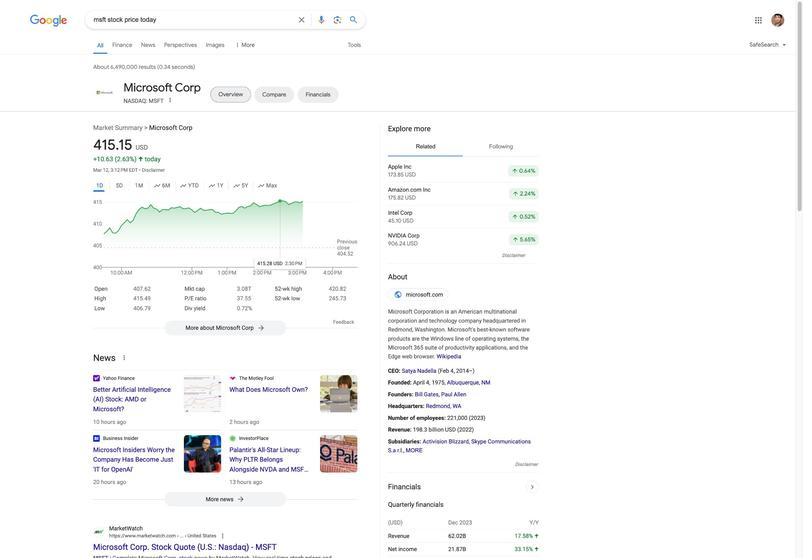 Task type: describe. For each thing, give the bounding box(es) containing it.
1 year element
[[209, 181, 223, 190]]

5 years element
[[233, 181, 248, 190]]

thumbnail image for microsoft corp image
[[93, 86, 116, 99]]

search by image image
[[333, 15, 342, 25]]

google image
[[30, 15, 67, 27]]

up by 33.15% element
[[515, 546, 539, 552]]

year to date element
[[180, 181, 199, 190]]

up by 2.63% element
[[115, 155, 143, 163]]



Task type: vqa. For each thing, say whether or not it's contained in the screenshot.
the Product
no



Task type: locate. For each thing, give the bounding box(es) containing it.
heading
[[124, 80, 201, 95], [388, 124, 539, 134], [388, 272, 539, 282], [93, 385, 176, 414], [229, 385, 312, 394], [93, 445, 176, 474], [229, 445, 312, 474]]

tab list
[[93, 81, 539, 105]]

None text field
[[176, 533, 216, 539]]

navigation
[[0, 36, 796, 59]]

up by 17.58% element
[[515, 533, 539, 539]]

more options image
[[166, 96, 174, 104], [167, 97, 173, 103]]

Search text field
[[94, 15, 292, 25]]

6 months element
[[154, 181, 170, 190]]

None text field
[[109, 532, 216, 540]]

None search field
[[0, 10, 366, 29]]

group
[[93, 179, 357, 194]]

section
[[380, 121, 539, 558]]

about this result image
[[219, 532, 235, 541]]

tab panel
[[388, 159, 539, 251]]

search by voice image
[[316, 15, 326, 25]]



